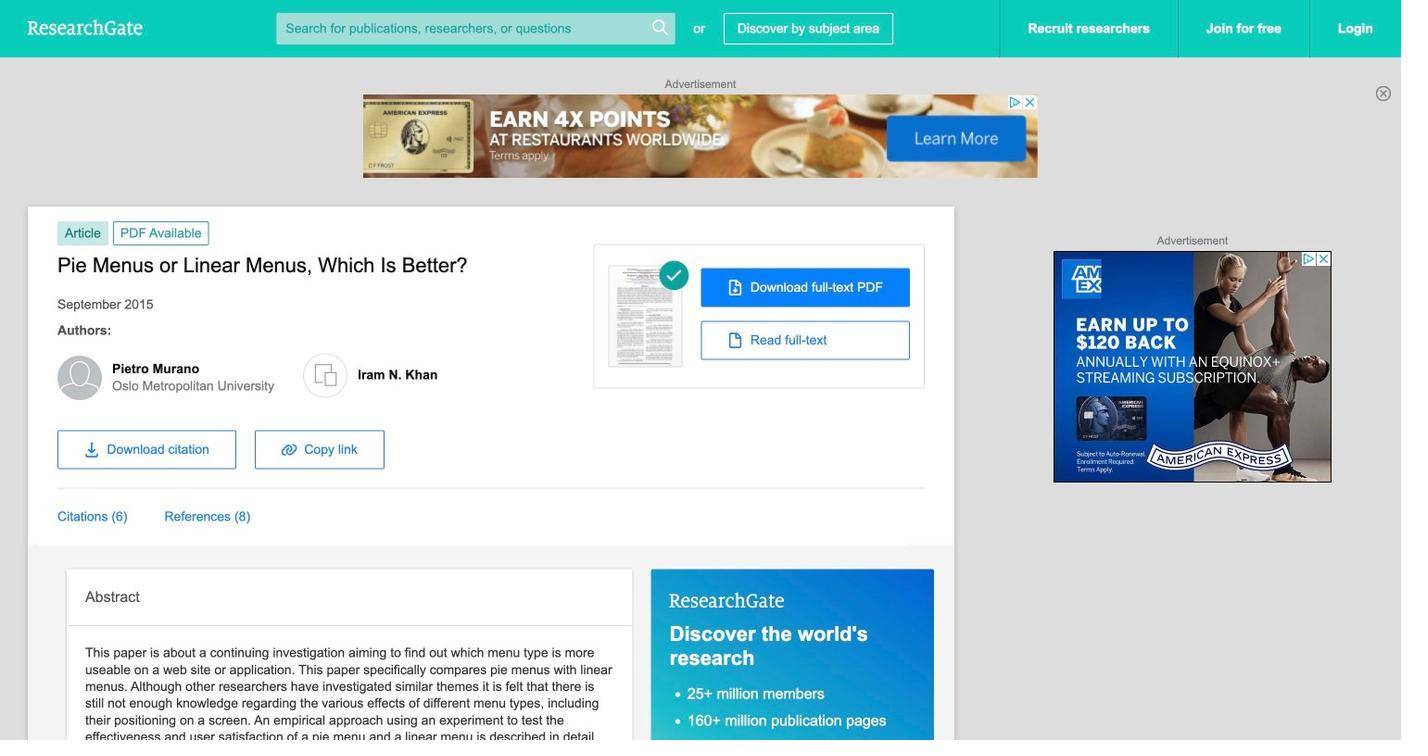 Task type: locate. For each thing, give the bounding box(es) containing it.
0 vertical spatial researchgate logo image
[[28, 19, 143, 35]]

researchgate logo image
[[28, 19, 143, 35], [670, 593, 785, 608]]

navigation
[[39, 421, 925, 546]]

1 vertical spatial advertisement element
[[1054, 251, 1332, 483]]

menu bar
[[39, 489, 849, 546]]

0 horizontal spatial advertisement element
[[363, 95, 1038, 178]]

iram n. khan image
[[303, 353, 348, 398]]

pietro murano at oslo metropolitan university image
[[57, 356, 102, 400]]

advertisement element
[[363, 95, 1038, 178], [1054, 251, 1332, 483]]

1 horizontal spatial researchgate logo image
[[670, 593, 785, 608]]

main content
[[28, 207, 1402, 741]]

0 vertical spatial advertisement element
[[363, 95, 1038, 178]]



Task type: describe. For each thing, give the bounding box(es) containing it.
Search for publications, researchers, or questions field
[[277, 13, 675, 44]]

0 horizontal spatial researchgate logo image
[[28, 19, 143, 35]]

1 horizontal spatial advertisement element
[[1054, 251, 1332, 483]]

1 vertical spatial researchgate logo image
[[670, 593, 785, 608]]

size s image
[[651, 18, 670, 37]]



Task type: vqa. For each thing, say whether or not it's contained in the screenshot.
Researchgate Logo
yes



